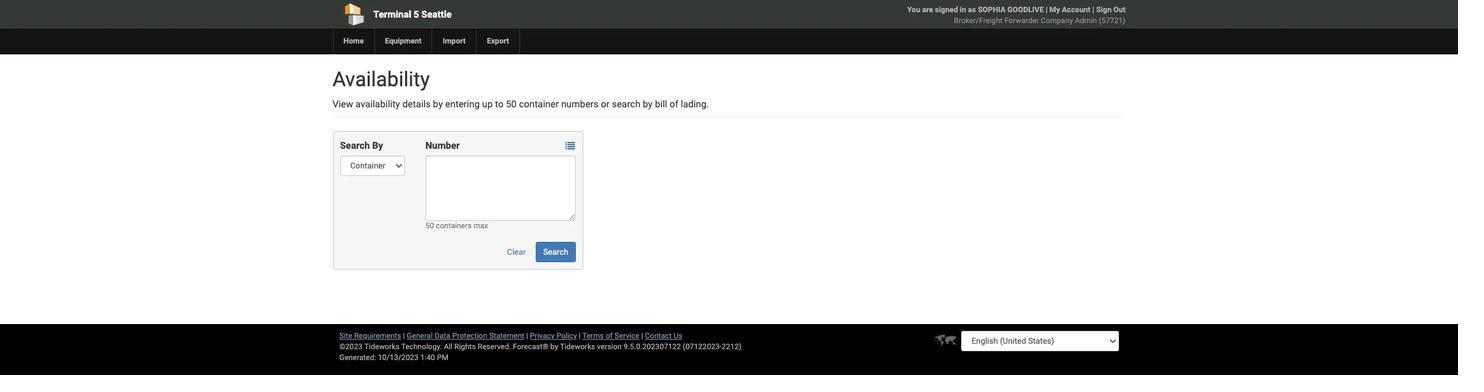 Task type: locate. For each thing, give the bounding box(es) containing it.
clear
[[507, 248, 526, 257]]

0 vertical spatial search
[[340, 140, 370, 151]]

availability
[[333, 67, 430, 91]]

clear button
[[500, 242, 533, 263]]

by
[[433, 99, 443, 110], [643, 99, 653, 110], [550, 343, 558, 352]]

search
[[340, 140, 370, 151], [543, 248, 568, 257]]

view availability details by entering up to 50 container numbers or search by bill of lading.
[[333, 99, 709, 110]]

by inside site requirements | general data protection statement | privacy policy | terms of service | contact us ©2023 tideworks technology. all rights reserved. forecast® by tideworks version 9.5.0.202307122 (07122023-2212) generated: 10/13/2023 1:40 pm
[[550, 343, 558, 352]]

rights
[[454, 343, 476, 352]]

0 vertical spatial of
[[670, 99, 678, 110]]

search right clear button
[[543, 248, 568, 257]]

0 horizontal spatial of
[[606, 332, 613, 341]]

50 containers max
[[425, 222, 488, 231]]

terms of service link
[[582, 332, 639, 341]]

entering
[[445, 99, 480, 110]]

search inside search button
[[543, 248, 568, 257]]

up
[[482, 99, 493, 110]]

| up 9.5.0.202307122 in the bottom left of the page
[[641, 332, 643, 341]]

by down privacy policy link
[[550, 343, 558, 352]]

show list image
[[566, 142, 575, 151]]

policy
[[557, 332, 577, 341]]

1 horizontal spatial search
[[543, 248, 568, 257]]

0 horizontal spatial 50
[[425, 222, 434, 231]]

of up "version"
[[606, 332, 613, 341]]

max
[[474, 222, 488, 231]]

1 horizontal spatial of
[[670, 99, 678, 110]]

terminal 5 seattle link
[[333, 0, 651, 29]]

10/13/2023
[[378, 354, 419, 363]]

|
[[1046, 5, 1048, 14], [1092, 5, 1094, 14], [403, 332, 405, 341], [526, 332, 528, 341], [579, 332, 581, 341], [641, 332, 643, 341]]

bill
[[655, 99, 667, 110]]

signed
[[935, 5, 958, 14]]

search button
[[536, 242, 576, 263]]

version
[[597, 343, 622, 352]]

| left sign
[[1092, 5, 1094, 14]]

by right details
[[433, 99, 443, 110]]

site requirements link
[[339, 332, 401, 341]]

0 vertical spatial 50
[[506, 99, 517, 110]]

1 vertical spatial search
[[543, 248, 568, 257]]

(57721)
[[1099, 16, 1126, 25]]

technology.
[[401, 343, 442, 352]]

1 horizontal spatial by
[[550, 343, 558, 352]]

out
[[1114, 5, 1126, 14]]

are
[[922, 5, 933, 14]]

50 left containers
[[425, 222, 434, 231]]

number
[[425, 140, 460, 151]]

general data protection statement link
[[407, 332, 524, 341]]

9.5.0.202307122
[[624, 343, 681, 352]]

site requirements | general data protection statement | privacy policy | terms of service | contact us ©2023 tideworks technology. all rights reserved. forecast® by tideworks version 9.5.0.202307122 (07122023-2212) generated: 10/13/2023 1:40 pm
[[339, 332, 742, 363]]

protection
[[452, 332, 487, 341]]

reserved.
[[478, 343, 511, 352]]

generated:
[[339, 354, 376, 363]]

forwarder
[[1005, 16, 1039, 25]]

©2023 tideworks
[[339, 343, 400, 352]]

admin
[[1075, 16, 1097, 25]]

search for search by
[[340, 140, 370, 151]]

all
[[444, 343, 453, 352]]

1 vertical spatial of
[[606, 332, 613, 341]]

| left general
[[403, 332, 405, 341]]

of right bill
[[670, 99, 678, 110]]

pm
[[437, 354, 448, 363]]

goodlive
[[1008, 5, 1044, 14]]

us
[[674, 332, 682, 341]]

50
[[506, 99, 517, 110], [425, 222, 434, 231]]

or
[[601, 99, 610, 110]]

you
[[907, 5, 920, 14]]

export
[[487, 37, 509, 46]]

by left bill
[[643, 99, 653, 110]]

my account link
[[1050, 5, 1091, 14]]

of
[[670, 99, 678, 110], [606, 332, 613, 341]]

0 horizontal spatial search
[[340, 140, 370, 151]]

search left the by
[[340, 140, 370, 151]]

1 horizontal spatial 50
[[506, 99, 517, 110]]

to
[[495, 99, 504, 110]]

50 right to
[[506, 99, 517, 110]]



Task type: vqa. For each thing, say whether or not it's contained in the screenshot.
the of
yes



Task type: describe. For each thing, give the bounding box(es) containing it.
seattle
[[421, 9, 452, 20]]

company
[[1041, 16, 1073, 25]]

statement
[[489, 332, 524, 341]]

sophia
[[978, 5, 1006, 14]]

sign out link
[[1096, 5, 1126, 14]]

5
[[414, 9, 419, 20]]

home
[[343, 37, 364, 46]]

| up forecast®
[[526, 332, 528, 341]]

in
[[960, 5, 966, 14]]

my
[[1050, 5, 1060, 14]]

details
[[402, 99, 431, 110]]

search
[[612, 99, 641, 110]]

view
[[333, 99, 353, 110]]

contact
[[645, 332, 672, 341]]

1 vertical spatial 50
[[425, 222, 434, 231]]

| up tideworks
[[579, 332, 581, 341]]

you are signed in as sophia goodlive | my account | sign out broker/freight forwarder company admin (57721)
[[907, 5, 1126, 25]]

forecast®
[[513, 343, 549, 352]]

as
[[968, 5, 976, 14]]

site
[[339, 332, 352, 341]]

import
[[443, 37, 466, 46]]

2212)
[[722, 343, 742, 352]]

search for search
[[543, 248, 568, 257]]

search by
[[340, 140, 383, 151]]

2 horizontal spatial by
[[643, 99, 653, 110]]

(07122023-
[[683, 343, 722, 352]]

service
[[615, 332, 639, 341]]

privacy
[[530, 332, 555, 341]]

by
[[372, 140, 383, 151]]

lading.
[[681, 99, 709, 110]]

Number text field
[[425, 156, 576, 221]]

sign
[[1096, 5, 1112, 14]]

export link
[[476, 29, 519, 54]]

equipment
[[385, 37, 422, 46]]

numbers
[[561, 99, 599, 110]]

import link
[[432, 29, 476, 54]]

tideworks
[[560, 343, 595, 352]]

container
[[519, 99, 559, 110]]

terms
[[582, 332, 604, 341]]

general
[[407, 332, 433, 341]]

account
[[1062, 5, 1091, 14]]

privacy policy link
[[530, 332, 577, 341]]

| left "my"
[[1046, 5, 1048, 14]]

availability
[[356, 99, 400, 110]]

terminal
[[373, 9, 411, 20]]

0 horizontal spatial by
[[433, 99, 443, 110]]

contact us link
[[645, 332, 682, 341]]

requirements
[[354, 332, 401, 341]]

home link
[[333, 29, 374, 54]]

1:40
[[420, 354, 435, 363]]

containers
[[436, 222, 472, 231]]

broker/freight
[[954, 16, 1003, 25]]

equipment link
[[374, 29, 432, 54]]

terminal 5 seattle
[[373, 9, 452, 20]]

data
[[435, 332, 450, 341]]

of inside site requirements | general data protection statement | privacy policy | terms of service | contact us ©2023 tideworks technology. all rights reserved. forecast® by tideworks version 9.5.0.202307122 (07122023-2212) generated: 10/13/2023 1:40 pm
[[606, 332, 613, 341]]



